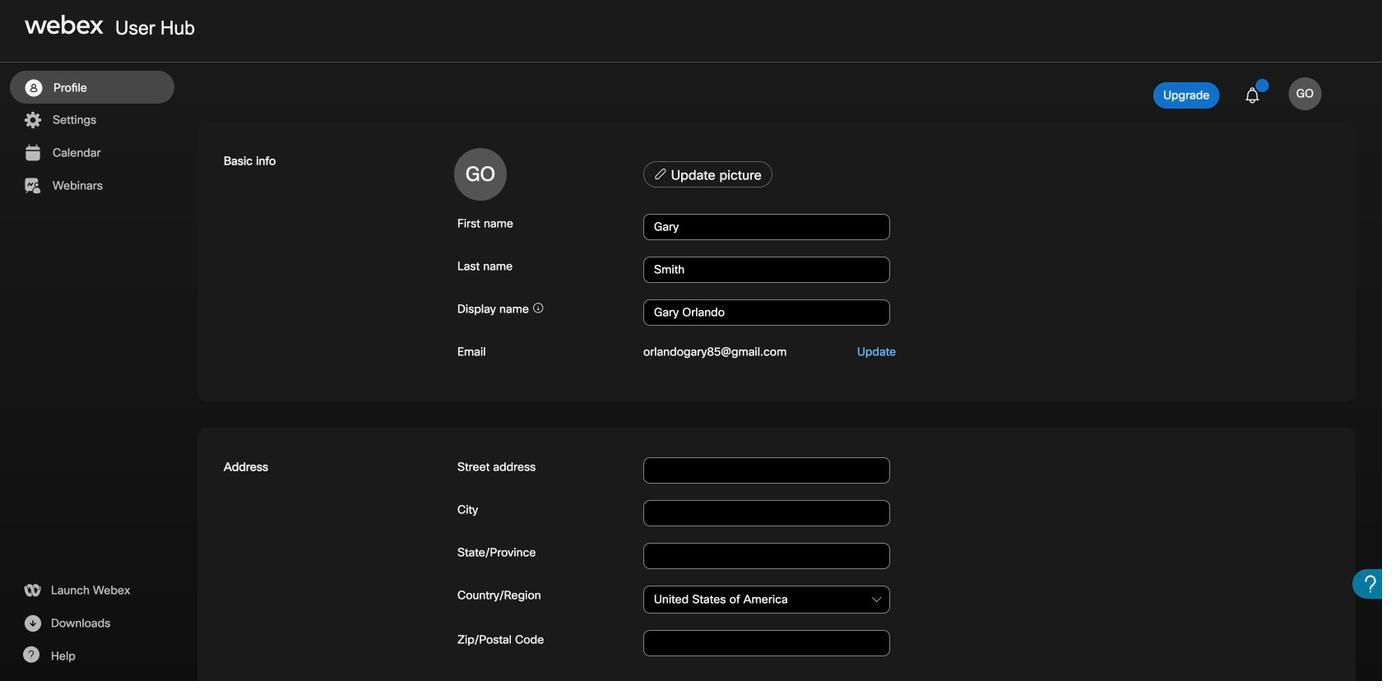 Task type: describe. For each thing, give the bounding box(es) containing it.
ng help active image
[[22, 647, 39, 663]]

mds edit_bold image
[[654, 167, 667, 180]]

mds meetings_filled image
[[22, 143, 43, 163]]

mds content download_filled image
[[22, 614, 43, 633]]



Task type: locate. For each thing, give the bounding box(es) containing it.
mds webinar_filled image
[[22, 176, 43, 196]]

None text field
[[643, 257, 890, 283], [643, 630, 890, 656], [643, 257, 890, 283], [643, 630, 890, 656]]

mds settings_filled image
[[22, 110, 43, 130]]

change profile picture element
[[640, 161, 1329, 193]]

None text field
[[643, 214, 890, 240], [643, 299, 890, 326], [643, 457, 890, 484], [643, 500, 890, 526], [643, 543, 890, 569], [643, 586, 890, 614], [643, 214, 890, 240], [643, 299, 890, 326], [643, 457, 890, 484], [643, 500, 890, 526], [643, 543, 890, 569], [643, 586, 890, 614]]

mds people circle_filled image
[[23, 78, 44, 98]]

cisco webex image
[[25, 15, 104, 35]]

mds webex helix filled image
[[22, 581, 42, 601]]



